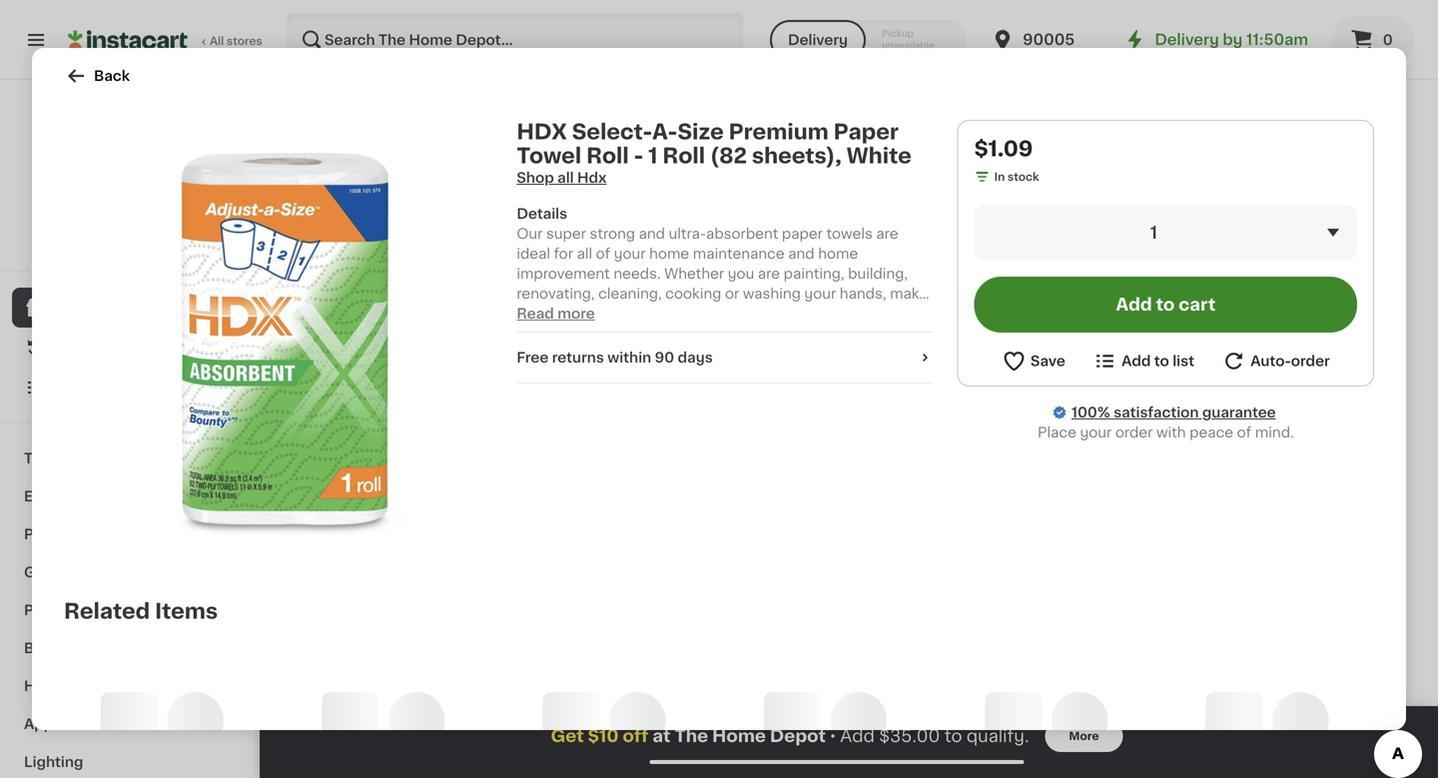 Task type: locate. For each thing, give the bounding box(es) containing it.
hdx for hdx 81 oz. laundry disinfecting bleach 81 fl oz
[[1043, 316, 1075, 330]]

10 down whether
[[683, 290, 707, 311]]

best
[[435, 47, 484, 68]]

0 vertical spatial and
[[639, 227, 665, 241]]

0 horizontal spatial tools
[[24, 451, 62, 465]]

0 vertical spatial with
[[1157, 426, 1186, 439]]

0 vertical spatial order
[[1291, 354, 1330, 368]]

high
[[300, 736, 332, 750]]

1 vertical spatial 100%
[[1072, 406, 1110, 420]]

satisfaction up place your order with peace of mind.
[[1114, 406, 1199, 420]]

- inside hdx select-a-size premium paper towel roll - 1 roll (82 sheets), white
[[330, 356, 336, 370]]

0 horizontal spatial delivery
[[788, 33, 848, 47]]

save button
[[1002, 349, 1066, 374]]

(82 inside hdx select-a-size premium paper towel roll - 1 roll (82 sheets), white
[[379, 356, 402, 370]]

0 vertical spatial 1/2
[[418, 716, 438, 730]]

with
[[1157, 426, 1186, 439], [485, 756, 515, 770], [1080, 776, 1110, 778]]

towel for hdx select-a-size premium paper towel roll - 1 roll (82 sheets), white
[[410, 336, 451, 350]]

1/2 inside diablo 1 in. x 17-1/2 in. high speed steel auger bit
[[418, 716, 438, 730]]

1 vertical spatial guarantee
[[1203, 406, 1276, 420]]

1 horizontal spatial towel
[[517, 145, 581, 166]]

delivery inside button
[[788, 33, 848, 47]]

read
[[517, 307, 554, 321]]

hdx 64 oz. cleaning vinegar all purpose cleaner
[[485, 316, 629, 370]]

all up free on the top left of page
[[542, 336, 559, 350]]

4 left "ct"
[[671, 376, 679, 387]]

99 inside the $ 10 99
[[709, 291, 724, 302]]

paper up painting,
[[782, 227, 823, 241]]

ideal
[[517, 247, 550, 261]]

0 vertical spatial $6.39 element
[[1043, 287, 1213, 313]]

$ up treatment tracker modal dialog
[[861, 690, 868, 701]]

x inside 3m 1.88 in. x 20 yds. multi-use white colored duct tape (1 roll)
[[749, 716, 757, 730]]

yds. for 6
[[1355, 716, 1384, 730]]

to left the use
[[874, 327, 889, 341]]

and left ultra-
[[639, 227, 665, 241]]

double down 1.66
[[938, 736, 989, 750]]

depot up 100% satisfaction guarantee button
[[143, 199, 189, 213]]

towel up shop
[[517, 145, 581, 166]]

0 vertical spatial make
[[890, 287, 928, 301]]

all left hdx
[[558, 171, 574, 185]]

1 vertical spatial and
[[788, 247, 815, 261]]

$ for 10
[[675, 291, 683, 302]]

tools inside item carousel 'region'
[[300, 447, 359, 468]]

in. left the d
[[857, 356, 873, 370]]

100% satisfaction guarantee inside button
[[51, 242, 212, 253]]

dispenser
[[1113, 776, 1185, 778]]

auto-
[[1251, 354, 1291, 368]]

1 horizontal spatial tools link
[[300, 445, 359, 469]]

2 horizontal spatial a-
[[652, 121, 678, 142]]

x inside diablo 1 in. x 17-1/2 in. high speed steel auger bit
[[388, 716, 396, 730]]

$ up arm's
[[861, 291, 868, 302]]

1 vertical spatial all
[[577, 247, 592, 261]]

home inside "home decorators collection 36 in. w x 8 in. d white solid decorative wall shelf"
[[857, 316, 900, 330]]

1 item carousel region from the top
[[300, 38, 1398, 421]]

in. inside hdx 24 in. super strong bungee cord (4-pack), red 4 ct
[[728, 316, 744, 330]]

1 vertical spatial order
[[1116, 426, 1153, 439]]

free
[[517, 351, 549, 365]]

0 horizontal spatial -
[[330, 356, 336, 370]]

in. down bessey
[[485, 736, 502, 750]]

0 vertical spatial mounting
[[1313, 756, 1380, 770]]

$35.00
[[879, 728, 940, 745]]

1 horizontal spatial as
[[580, 347, 596, 361]]

a- inside hdx select-a-size premium paper towel roll - 1 roll (82 sheets), white shop all hdx
[[652, 121, 678, 142]]

0 vertical spatial item carousel region
[[300, 38, 1398, 421]]

11:50am
[[1247, 32, 1309, 47]]

0 horizontal spatial within
[[608, 351, 652, 365]]

auto-order button
[[1222, 349, 1330, 374]]

hdx inside hdx 64 oz. cleaning vinegar all purpose cleaner
[[485, 316, 517, 330]]

2 add button from the left
[[758, 116, 835, 152]]

pack),
[[788, 336, 831, 350]]

1 vertical spatial home
[[857, 316, 900, 330]]

guarantee up peace
[[1203, 406, 1276, 420]]

of left mind. on the bottom of the page
[[1237, 426, 1252, 439]]

tape down 6
[[1229, 776, 1262, 778]]

depot inside treatment tracker modal dialog
[[770, 728, 826, 745]]

oz. inside hdx 81 oz. laundry disinfecting bleach 81 fl oz
[[1097, 316, 1117, 330]]

your up the needs.
[[614, 247, 646, 261]]

scotch right "•"
[[857, 716, 907, 730]]

free returns within 90 days
[[517, 351, 713, 365]]

0 horizontal spatial your
[[614, 247, 646, 261]]

our
[[517, 227, 543, 241], [517, 327, 543, 341]]

39
[[1071, 690, 1086, 701]]

1 vertical spatial mounting
[[857, 776, 924, 778]]

$ 10 99
[[675, 290, 724, 311]]

0 vertical spatial of
[[596, 247, 610, 261]]

within up easy
[[799, 307, 841, 321]]

and up painting,
[[788, 247, 815, 261]]

- down $ 1 09
[[330, 356, 336, 370]]

1 vertical spatial depot
[[770, 728, 826, 745]]

0 vertical spatial paper
[[834, 121, 899, 142]]

within
[[799, 307, 841, 321], [608, 351, 652, 365]]

1 horizontal spatial 1.88
[[1096, 716, 1125, 730]]

strong
[[793, 316, 839, 330]]

1 horizontal spatial 36
[[933, 336, 951, 350]]

wasteful.
[[768, 347, 831, 361]]

0 vertical spatial towels
[[827, 227, 873, 241]]

$6.39 element up laundry
[[1043, 287, 1213, 313]]

1 inside diablo 1 in. x 17-1/2 in. high speed steel auger bit
[[359, 716, 365, 730]]

towels
[[827, 227, 873, 241], [749, 307, 796, 321]]

with down 100% satisfaction guarantee 'link'
[[1157, 426, 1186, 439]]

hdx up shop
[[517, 121, 567, 142]]

0 horizontal spatial tools link
[[12, 439, 243, 477]]

1 vertical spatial satisfaction
[[1114, 406, 1199, 420]]

1 vertical spatial item carousel region
[[300, 437, 1398, 778]]

1 vertical spatial 99
[[526, 690, 542, 701]]

36 inside bessey clutch style 36 in. capacity bar clamp with composite plastic handle and 3-1/2
[[634, 716, 653, 730]]

x
[[992, 336, 1000, 350], [388, 716, 396, 730], [749, 716, 757, 730], [939, 716, 947, 730], [1148, 716, 1156, 730], [1311, 716, 1319, 730]]

all inside our super strong and ultra-absorbent paper towels are ideal for all of your home maintenance and home improvement needs. whether you are painting, building, renovating, cleaning, cooking or washing your hands, make sure you always have hdx paper towels within arm's reach. our adjust-a-size sheets also make it easy for you to use as much as you need without being wasteful. color: white.
[[577, 247, 592, 261]]

2 item carousel region from the top
[[300, 437, 1398, 778]]

0 horizontal spatial sided
[[857, 756, 897, 770]]

towels up building,
[[827, 227, 873, 241]]

1 vertical spatial 1/2
[[584, 776, 604, 778]]

1 oz. from the left
[[543, 316, 564, 330]]

our down the "sure"
[[517, 327, 543, 341]]

service type group
[[770, 20, 967, 60]]

garden
[[24, 565, 78, 579]]

10 for $ 10 99
[[683, 290, 707, 311]]

hdx for hdx select-a-size premium paper towel roll - 1 roll (82 sheets), white shop all hdx
[[517, 121, 567, 142]]

&
[[81, 565, 93, 579]]

x up duty
[[1148, 716, 1156, 730]]

1 scotch from the left
[[857, 716, 907, 730]]

tape inside scotch 1 in. x 1.60 yds. permanent double sided clear mounting tape
[[1229, 776, 1262, 778]]

1 vertical spatial 4
[[1054, 689, 1069, 710]]

sheets), left cleaner
[[405, 356, 462, 370]]

hdx down cooking
[[669, 307, 701, 321]]

permanent inside scotch 1 in. x 1.60 yds. permanent double sided clear mounting tape
[[1229, 736, 1306, 750]]

99 up bessey
[[526, 690, 542, 701]]

0 vertical spatial select-
[[572, 121, 652, 142]]

x for diablo 1 in. x 17-1/2 in. high speed steel auger bit
[[388, 716, 396, 730]]

guarantee inside 'link'
[[1203, 406, 1276, 420]]

double inside scotch 1 in. x 1.60 yds. permanent double sided clear mounting tape
[[1309, 736, 1360, 750]]

x inside scotch 1 in. x 1.60 yds. permanent double sided clear mounting tape
[[1311, 716, 1319, 730]]

hdx select-a-size premium paper towel roll - 1 roll (82 sheets), white image
[[80, 136, 493, 549]]

1 horizontal spatial for
[[821, 327, 841, 341]]

satisfaction inside 'link'
[[1114, 406, 1199, 420]]

1 horizontal spatial yds.
[[1043, 736, 1072, 750]]

delivery button
[[770, 20, 866, 60]]

to inside treatment tracker modal dialog
[[945, 728, 962, 745]]

$ for 6
[[1233, 690, 1240, 701]]

size inside hdx select-a-size premium paper towel roll - 1 roll (82 sheets), white
[[402, 316, 431, 330]]

cord
[[729, 336, 764, 350]]

1 horizontal spatial satisfaction
[[1114, 406, 1199, 420]]

add button for 10
[[758, 116, 835, 152]]

0 horizontal spatial 36
[[634, 716, 653, 730]]

100% satisfaction guarantee down the home depot
[[51, 242, 212, 253]]

add button up in
[[944, 116, 1021, 152]]

81 up disinfecting in the right top of the page
[[1078, 316, 1094, 330]]

home up 100% satisfaction guarantee button
[[97, 199, 140, 213]]

oz. for laundry
[[1097, 316, 1117, 330]]

1.88 for multi-
[[697, 716, 726, 730]]

hdx inside hdx 81 oz. laundry disinfecting bleach 81 fl oz
[[1043, 316, 1075, 330]]

qualify.
[[967, 728, 1029, 745]]

order up mind. on the bottom of the page
[[1291, 354, 1330, 368]]

white inside 3m 1.88 in. x 20 yds. multi-use white colored duct tape (1 roll)
[[743, 736, 784, 750]]

$ left '09'
[[304, 291, 311, 302]]

1 vertical spatial 10
[[868, 689, 893, 710]]

0 vertical spatial our
[[517, 227, 543, 241]]

yds. right 1.66
[[983, 716, 1012, 730]]

2 horizontal spatial scotch
[[1229, 716, 1279, 730]]

yds. inside scotch 1 in. x 1.60 yds. permanent double sided clear mounting tape
[[1355, 716, 1384, 730]]

1 vertical spatial 100% satisfaction guarantee
[[1072, 406, 1276, 420]]

1 horizontal spatial 100% satisfaction guarantee
[[1072, 406, 1276, 420]]

1 horizontal spatial are
[[876, 227, 898, 241]]

•
[[830, 728, 836, 744]]

1 field
[[975, 205, 1357, 261]]

100% up place
[[1072, 406, 1110, 420]]

home
[[649, 247, 689, 261], [818, 247, 858, 261]]

1.88 inside scotch 1.88 in. x 22.2 yds. heavy duty shipping packaging tape with dispenser
[[1096, 716, 1125, 730]]

the up 'colored'
[[675, 728, 708, 745]]

0 horizontal spatial make
[[730, 327, 768, 341]]

0 horizontal spatial with
[[485, 756, 515, 770]]

1 horizontal spatial mounting
[[1313, 756, 1380, 770]]

hdx up vinegar
[[485, 316, 517, 330]]

x inside scotch 1.88 in. x 22.2 yds. heavy duty shipping packaging tape with dispenser
[[1148, 716, 1156, 730]]

hdx down $ 1 09
[[300, 316, 332, 330]]

select- for hdx select-a-size premium paper towel roll - 1 roll (82 sheets), white
[[335, 316, 386, 330]]

home up painting,
[[818, 247, 858, 261]]

1 horizontal spatial within
[[799, 307, 841, 321]]

product group containing 10
[[671, 110, 841, 389]]

to down bleach at the top right of the page
[[1154, 354, 1169, 368]]

1 1.88 from the left
[[697, 716, 726, 730]]

instacart logo image
[[68, 28, 188, 52]]

premium up details button
[[729, 121, 829, 142]]

for up improvement
[[554, 247, 573, 261]]

1
[[649, 145, 658, 166], [1150, 224, 1158, 241], [311, 290, 320, 311], [339, 356, 345, 370], [359, 716, 365, 730], [911, 716, 916, 730], [1282, 716, 1288, 730]]

item carousel region
[[300, 38, 1398, 421], [300, 437, 1398, 778]]

home down 35
[[857, 316, 900, 330]]

our up ideal
[[517, 227, 543, 241]]

1 horizontal spatial double
[[1309, 736, 1360, 750]]

$ inside the $ 10 99
[[675, 291, 683, 302]]

1 vertical spatial -
[[330, 356, 336, 370]]

yds. inside $ 10 scotch 1 in. x 1.66 yds. permanent double sided extreme mounting tape, gray
[[983, 716, 1012, 730]]

towel inside hdx select-a-size premium paper towel roll - 1 roll (82 sheets), white
[[410, 336, 451, 350]]

1 double from the left
[[938, 736, 989, 750]]

appliances
[[24, 717, 105, 731]]

oz. inside hdx 64 oz. cleaning vinegar all purpose cleaner
[[543, 316, 564, 330]]

None search field
[[286, 12, 744, 68]]

scotch inside $ 10 scotch 1 in. x 1.66 yds. permanent double sided extreme mounting tape, gray
[[857, 716, 907, 730]]

0 vertical spatial 4
[[671, 376, 679, 387]]

cooking
[[665, 287, 722, 301]]

hdx 81 oz. laundry disinfecting bleach 81 fl oz
[[1043, 316, 1180, 367]]

diablo
[[300, 716, 355, 730]]

$ down whether
[[675, 291, 683, 302]]

more button
[[1045, 720, 1123, 752]]

a- inside our super strong and ultra-absorbent paper towels are ideal for all of your home maintenance and home improvement needs. whether you are painting, building, renovating, cleaning, cooking or washing your hands, make sure you always have hdx paper towels within arm's reach. our adjust-a-size sheets also make it easy for you to use as much as you need without being wasteful. color: white.
[[597, 327, 614, 341]]

hdx up bungee
[[671, 316, 703, 330]]

1 vertical spatial premium
[[300, 336, 362, 350]]

product group containing 40
[[300, 509, 469, 773]]

add to cart button
[[975, 277, 1357, 333]]

it
[[771, 327, 780, 341]]

to up extreme
[[945, 728, 962, 745]]

within left '90'
[[608, 351, 652, 365]]

0 horizontal spatial towel
[[410, 336, 451, 350]]

3m 1.88 in. x 20 yds. multi-use white colored duct tape (1 roll) button
[[671, 509, 841, 778]]

home up the duct
[[712, 728, 766, 745]]

more
[[558, 307, 595, 321]]

1/2 down plastic
[[584, 776, 604, 778]]

home down ultra-
[[649, 247, 689, 261]]

(4-
[[767, 336, 788, 350]]

in. left 1.60
[[1291, 716, 1307, 730]]

premium down $ 1 09
[[300, 336, 362, 350]]

guarantee
[[154, 242, 212, 253], [1203, 406, 1276, 420]]

0 horizontal spatial permanent
[[857, 736, 934, 750]]

1 horizontal spatial tools
[[300, 447, 359, 468]]

of inside our super strong and ultra-absorbent paper towels are ideal for all of your home maintenance and home improvement needs. whether you are painting, building, renovating, cleaning, cooking or washing your hands, make sure you always have hdx paper towels within arm's reach. our adjust-a-size sheets also make it easy for you to use as much as you need without being wasteful. color: white.
[[596, 247, 610, 261]]

tape down shipping
[[1043, 776, 1077, 778]]

x left 17-
[[388, 716, 396, 730]]

1 horizontal spatial home
[[712, 728, 766, 745]]

1 horizontal spatial with
[[1080, 776, 1110, 778]]

towel left vinegar
[[410, 336, 451, 350]]

with inside scotch 1.88 in. x 22.2 yds. heavy duty shipping packaging tape with dispenser
[[1080, 776, 1110, 778]]

1 horizontal spatial add button
[[758, 116, 835, 152]]

19
[[513, 291, 525, 302]]

product group containing hdx 81 oz. laundry disinfecting bleach
[[1043, 110, 1213, 369]]

roll
[[586, 145, 629, 166], [663, 145, 705, 166], [300, 356, 326, 370], [349, 356, 375, 370]]

1 horizontal spatial -
[[634, 145, 644, 166]]

yds.
[[983, 716, 1012, 730], [1355, 716, 1384, 730], [1043, 736, 1072, 750]]

99 left or
[[709, 291, 724, 302]]

0 vertical spatial 81
[[1078, 316, 1094, 330]]

$ 10 scotch 1 in. x 1.66 yds. permanent double sided extreme mounting tape, gray
[[857, 689, 1012, 778]]

scotch inside scotch 1 in. x 1.60 yds. permanent double sided clear mounting tape
[[1229, 716, 1279, 730]]

brand
[[365, 47, 430, 68]]

0 vertical spatial depot
[[143, 199, 189, 213]]

10 for $ 10 scotch 1 in. x 1.66 yds. permanent double sided extreme mounting tape, gray
[[868, 689, 893, 710]]

0 horizontal spatial guarantee
[[154, 242, 212, 253]]

tape for sided
[[1229, 776, 1262, 778]]

$ 6 59
[[1233, 689, 1271, 710]]

0 horizontal spatial a-
[[386, 316, 402, 330]]

x for scotch 1.88 in. x 22.2 yds. heavy duty shipping packaging tape with dispenser
[[1148, 716, 1156, 730]]

white inside hdx select-a-size premium paper towel roll - 1 roll (82 sheets), white
[[300, 376, 341, 390]]

lighting
[[24, 755, 83, 769]]

select- inside hdx select-a-size premium paper towel roll - 1 roll (82 sheets), white shop all hdx
[[572, 121, 652, 142]]

0 vertical spatial are
[[876, 227, 898, 241]]

- inside hdx select-a-size premium paper towel roll - 1 roll (82 sheets), white shop all hdx
[[634, 145, 644, 166]]

in. up use
[[729, 716, 745, 730]]

36 up clamp
[[634, 716, 653, 730]]

all inside hdx select-a-size premium paper towel roll - 1 roll (82 sheets), white shop all hdx
[[558, 171, 574, 185]]

0 vertical spatial (82
[[710, 145, 747, 166]]

within inside our super strong and ultra-absorbent paper towels are ideal for all of your home maintenance and home improvement needs. whether you are painting, building, renovating, cleaning, cooking or washing your hands, make sure you always have hdx paper towels within arm's reach. our adjust-a-size sheets also make it easy for you to use as much as you need without being wasteful. color: white.
[[799, 307, 841, 321]]

the inside the home depot link
[[66, 199, 93, 213]]

0 horizontal spatial mounting
[[857, 776, 924, 778]]

hdx inside hdx 24 in. super strong bungee cord (4-pack), red 4 ct
[[671, 316, 703, 330]]

2 vertical spatial home
[[712, 728, 766, 745]]

premium inside hdx select-a-size premium paper towel roll - 1 roll (82 sheets), white shop all hdx
[[729, 121, 829, 142]]

1 horizontal spatial order
[[1291, 354, 1330, 368]]

1 vertical spatial sheets),
[[405, 356, 462, 370]]

and down composite
[[539, 776, 565, 778]]

0 vertical spatial sheets),
[[752, 145, 842, 166]]

36 for style
[[634, 716, 653, 730]]

in. up speed
[[368, 716, 384, 730]]

get
[[551, 728, 584, 745]]

select- down '09'
[[335, 316, 386, 330]]

-
[[634, 145, 644, 166], [330, 356, 336, 370]]

hdx for hdx 64 oz. cleaning vinegar all purpose cleaner
[[485, 316, 517, 330]]

premium inside hdx select-a-size premium paper towel roll - 1 roll (82 sheets), white
[[300, 336, 362, 350]]

product group containing add
[[485, 110, 655, 389]]

all down super
[[577, 247, 592, 261]]

add button for 35
[[944, 116, 1021, 152]]

as down the adjust-
[[580, 347, 596, 361]]

0 horizontal spatial satisfaction
[[84, 242, 151, 253]]

3 add button from the left
[[944, 116, 1021, 152]]

1/2 up auger
[[418, 716, 438, 730]]

depot up the (1
[[770, 728, 826, 745]]

scotch for 4
[[1043, 716, 1093, 730]]

0 horizontal spatial yds.
[[983, 716, 1012, 730]]

2 sided from the left
[[1229, 756, 1269, 770]]

2 scotch from the left
[[1043, 716, 1093, 730]]

bessey clutch style 36 in. capacity bar clamp with composite plastic handle and 3-1/2 
[[485, 716, 653, 778]]

hdx 24 in. super strong bungee cord (4-pack), red 4 ct
[[671, 316, 839, 387]]

laundry
[[1121, 316, 1179, 330]]

x left 20
[[749, 716, 757, 730]]

yds. right 1.60
[[1355, 716, 1384, 730]]

home
[[97, 199, 140, 213], [857, 316, 900, 330], [712, 728, 766, 745]]

super
[[748, 316, 789, 330]]

a- for hdx select-a-size premium paper towel roll - 1 roll (82 sheets), white shop all hdx
[[652, 121, 678, 142]]

1 horizontal spatial 1/2
[[584, 776, 604, 778]]

$6.39 element for 3m 1.88 in. x 20 yds. multi-use white colored duct tape (1 roll)
[[671, 687, 841, 713]]

1 permanent from the left
[[857, 736, 934, 750]]

towels down the washing
[[749, 307, 796, 321]]

super
[[546, 227, 586, 241]]

paper inside hdx select-a-size premium paper towel roll - 1 roll (82 sheets), white
[[366, 336, 407, 350]]

paper inside hdx select-a-size premium paper towel roll - 1 roll (82 sheets), white shop all hdx
[[834, 121, 899, 142]]

all
[[558, 171, 574, 185], [577, 247, 592, 261]]

add button
[[572, 116, 649, 152], [758, 116, 835, 152], [944, 116, 1021, 152]]

0 horizontal spatial order
[[1116, 426, 1153, 439]]

(82
[[710, 145, 747, 166], [379, 356, 402, 370]]

0 horizontal spatial all
[[210, 35, 224, 46]]

the inside treatment tracker modal dialog
[[675, 728, 708, 745]]

yds.
[[782, 716, 811, 730]]

0 horizontal spatial tape
[[769, 756, 803, 770]]

a- inside hdx select-a-size premium paper towel roll - 1 roll (82 sheets), white
[[386, 316, 402, 330]]

of down strong
[[596, 247, 610, 261]]

extreme
[[901, 756, 960, 770]]

towel inside hdx select-a-size premium paper towel roll - 1 roll (82 sheets), white shop all hdx
[[517, 145, 581, 166]]

$6.39 element
[[1043, 287, 1213, 313], [671, 687, 841, 713]]

0 horizontal spatial 1/2
[[418, 716, 438, 730]]

4 left 39
[[1054, 689, 1069, 710]]

absorbent
[[706, 227, 778, 241]]

always
[[581, 307, 629, 321]]

you up color:
[[844, 327, 871, 341]]

8
[[1003, 336, 1013, 350]]

scotch inside scotch 1.88 in. x 22.2 yds. heavy duty shipping packaging tape with dispenser
[[1043, 716, 1093, 730]]

and
[[639, 227, 665, 241], [788, 247, 815, 261], [539, 776, 565, 778]]

tape inside scotch 1.88 in. x 22.2 yds. heavy duty shipping packaging tape with dispenser
[[1043, 776, 1077, 778]]

yds. up shipping
[[1043, 736, 1072, 750]]

add inside treatment tracker modal dialog
[[840, 728, 875, 745]]

1 horizontal spatial all
[[542, 336, 559, 350]]

2 oz. from the left
[[1097, 316, 1117, 330]]

in. left 1.66
[[920, 716, 936, 730]]

1 sided from the left
[[857, 756, 897, 770]]

sided down $35.00
[[857, 756, 897, 770]]

make up reach.
[[890, 287, 928, 301]]

$ inside $ 35 79
[[861, 291, 868, 302]]

1.88 up 'heavy'
[[1096, 716, 1125, 730]]

1 vertical spatial with
[[485, 756, 515, 770]]

1 vertical spatial within
[[608, 351, 652, 365]]

$ left 59
[[1233, 690, 1240, 701]]

hdx inside hdx select-a-size premium paper towel roll - 1 roll (82 sheets), white
[[300, 316, 332, 330]]

permanent up extreme
[[857, 736, 934, 750]]

size
[[678, 121, 724, 142], [402, 316, 431, 330], [614, 327, 643, 341]]

paper
[[782, 227, 823, 241], [705, 307, 746, 321]]

with down shipping
[[1080, 776, 1110, 778]]

2 1.88 from the left
[[1096, 716, 1125, 730]]

- up strong
[[634, 145, 644, 166]]

back
[[94, 69, 130, 83]]

all left stores
[[210, 35, 224, 46]]

2 double from the left
[[1309, 736, 1360, 750]]

0 vertical spatial towel
[[517, 145, 581, 166]]

scotch for $
[[1229, 716, 1279, 730]]

select- up hdx
[[572, 121, 652, 142]]

add button down delivery button
[[758, 116, 835, 152]]

double inside $ 10 scotch 1 in. x 1.66 yds. permanent double sided extreme mounting tape, gray
[[938, 736, 989, 750]]

1 horizontal spatial $6.39 element
[[1043, 287, 1213, 313]]

0 horizontal spatial paper
[[705, 307, 746, 321]]

in. inside $ 10 scotch 1 in. x 1.66 yds. permanent double sided extreme mounting tape, gray
[[920, 716, 936, 730]]

hdx inside hdx select-a-size premium paper towel roll - 1 roll (82 sheets), white shop all hdx
[[517, 121, 567, 142]]

1 inside hdx select-a-size premium paper towel roll - 1 roll (82 sheets), white shop all hdx
[[649, 145, 658, 166]]

(82 inside hdx select-a-size premium paper towel roll - 1 roll (82 sheets), white shop all hdx
[[710, 145, 747, 166]]

are up building,
[[876, 227, 898, 241]]

1 vertical spatial $6.39 element
[[671, 687, 841, 713]]

satisfaction down the home depot
[[84, 242, 151, 253]]

with up the handle
[[485, 756, 515, 770]]

x for 3m 1.88 in. x 20 yds. multi-use white colored duct tape (1 roll)
[[749, 716, 757, 730]]

capacity
[[505, 736, 569, 750]]

decorators
[[903, 316, 982, 330]]

you
[[728, 267, 754, 281], [551, 307, 577, 321], [844, 327, 871, 341], [599, 347, 626, 361]]

a- for hdx select-a-size premium paper towel roll - 1 roll (82 sheets), white
[[386, 316, 402, 330]]

1 home from the left
[[649, 247, 689, 261]]

(82 for hdx select-a-size premium paper towel roll - 1 roll (82 sheets), white
[[379, 356, 402, 370]]

oz
[[1068, 356, 1081, 367]]

0 vertical spatial satisfaction
[[84, 242, 151, 253]]

select- inside hdx select-a-size premium paper towel roll - 1 roll (82 sheets), white
[[335, 316, 386, 330]]

sheets), inside hdx select-a-size premium paper towel roll - 1 roll (82 sheets), white
[[405, 356, 462, 370]]

building,
[[848, 267, 908, 281]]

select-
[[572, 121, 652, 142], [335, 316, 386, 330]]

36 inside "home decorators collection 36 in. w x 8 in. d white solid decorative wall shelf"
[[933, 336, 951, 350]]

for
[[554, 247, 573, 261], [821, 327, 841, 341]]

treatment tracker modal dialog
[[260, 706, 1438, 778]]

product group
[[485, 110, 655, 389], [671, 110, 841, 389], [857, 110, 1027, 390], [1043, 110, 1213, 369], [300, 509, 469, 773]]

clear
[[1273, 756, 1310, 770]]

0 horizontal spatial all
[[558, 171, 574, 185]]

1.88 up use
[[697, 716, 726, 730]]

1 horizontal spatial your
[[804, 287, 836, 301]]

3 scotch from the left
[[1229, 716, 1279, 730]]

1.88 inside 3m 1.88 in. x 20 yds. multi-use white colored duct tape (1 roll)
[[697, 716, 726, 730]]

yds. inside scotch 1.88 in. x 22.2 yds. heavy duty shipping packaging tape with dispenser
[[1043, 736, 1072, 750]]

36 down the decorators
[[933, 336, 951, 350]]

0 horizontal spatial 1.88
[[697, 716, 726, 730]]

(82 for hdx select-a-size premium paper towel roll - 1 roll (82 sheets), white shop all hdx
[[710, 145, 747, 166]]

0 horizontal spatial (82
[[379, 356, 402, 370]]

w
[[974, 336, 988, 350]]

sheets), inside hdx select-a-size premium paper towel roll - 1 roll (82 sheets), white shop all hdx
[[752, 145, 842, 166]]

2 permanent from the left
[[1229, 736, 1306, 750]]

1 vertical spatial your
[[804, 287, 836, 301]]

also
[[697, 327, 726, 341]]

10
[[683, 290, 707, 311], [868, 689, 893, 710]]

0 button
[[1332, 16, 1414, 64]]

10 inside $ 10 scotch 1 in. x 1.66 yds. permanent double sided extreme mounting tape, gray
[[868, 689, 893, 710]]

x left 8
[[992, 336, 1000, 350]]



Task type: describe. For each thing, give the bounding box(es) containing it.
0 vertical spatial all
[[210, 35, 224, 46]]

cleaning
[[567, 316, 629, 330]]

read more
[[517, 307, 595, 321]]

size for hdx select-a-size premium paper towel roll - 1 roll (82 sheets), white
[[402, 316, 431, 330]]

building supplies link
[[12, 629, 243, 667]]

peace
[[1190, 426, 1234, 439]]

1 horizontal spatial towels
[[827, 227, 873, 241]]

$ 1 09
[[304, 290, 338, 311]]

79
[[898, 291, 912, 302]]

washing
[[743, 287, 801, 301]]

36 for collection
[[933, 336, 951, 350]]

hdx for hdx 24 in. super strong bungee cord (4-pack), red 4 ct
[[671, 316, 703, 330]]

bar
[[572, 736, 596, 750]]

hands,
[[840, 287, 886, 301]]

yds. for 39
[[1043, 736, 1072, 750]]

the home depot logo image
[[83, 104, 171, 192]]

$ for 1
[[304, 291, 311, 302]]

tape for white
[[769, 756, 803, 770]]

delivery by 11:50am link
[[1123, 28, 1309, 52]]

premium for hdx select-a-size premium paper towel roll - 1 roll (82 sheets), white shop all hdx
[[729, 121, 829, 142]]

electrical
[[24, 489, 92, 503]]

all stores
[[210, 35, 262, 46]]

diablo 1 in. x 17-1/2 in. high speed steel auger bit
[[300, 716, 467, 770]]

details button
[[517, 204, 934, 224]]

bit
[[300, 756, 319, 770]]

item carousel region containing store brand best sellers
[[300, 38, 1398, 421]]

white inside hdx select-a-size premium paper towel roll - 1 roll (82 sheets), white shop all hdx
[[847, 145, 912, 166]]

100% inside 'link'
[[1072, 406, 1110, 420]]

in
[[857, 376, 867, 387]]

in. inside 3m 1.88 in. x 20 yds. multi-use white colored duct tape (1 roll)
[[729, 716, 745, 730]]

x inside $ 10 scotch 1 in. x 1.66 yds. permanent double sided extreme mounting tape, gray
[[939, 716, 947, 730]]

0 horizontal spatial towels
[[749, 307, 796, 321]]

add to list button
[[1093, 349, 1195, 374]]

1 horizontal spatial and
[[639, 227, 665, 241]]

product group containing 35
[[857, 110, 1027, 390]]

40 69
[[311, 689, 358, 710]]

read more button
[[517, 304, 595, 324]]

69
[[343, 690, 358, 701]]

related
[[64, 601, 150, 622]]

in. up auger
[[441, 716, 457, 730]]

1.88 for heavy
[[1096, 716, 1125, 730]]

2 home from the left
[[818, 247, 858, 261]]

$6.39 element for hdx 81 oz. laundry disinfecting bleach
[[1043, 287, 1213, 313]]

$ for 35
[[861, 291, 868, 302]]

add to list
[[1122, 354, 1195, 368]]

with inside bessey clutch style 36 in. capacity bar clamp with composite plastic handle and 3-1/2
[[485, 756, 515, 770]]

permanent inside $ 10 scotch 1 in. x 1.66 yds. permanent double sided extreme mounting tape, gray
[[857, 736, 934, 750]]

white inside "home decorators collection 36 in. w x 8 in. d white solid decorative wall shelf"
[[892, 356, 932, 370]]

hdx inside our super strong and ultra-absorbent paper towels are ideal for all of your home maintenance and home improvement needs. whether you are painting, building, renovating, cleaning, cooking or washing your hands, make sure you always have hdx paper towels within arm's reach. our adjust-a-size sheets also make it easy for you to use as much as you need without being wasteful. color: white.
[[669, 307, 701, 321]]

premium for hdx select-a-size premium paper towel roll - 1 roll (82 sheets), white
[[300, 336, 362, 350]]

plumbing
[[24, 603, 92, 617]]

whether
[[664, 267, 724, 281]]

$ inside $ 10 scotch 1 in. x 1.66 yds. permanent double sided extreme mounting tape, gray
[[861, 690, 868, 701]]

hdx for hdx select-a-size premium paper towel roll - 1 roll (82 sheets), white
[[300, 316, 332, 330]]

1 add button from the left
[[572, 116, 649, 152]]

- for hdx select-a-size premium paper towel roll - 1 roll (82 sheets), white
[[330, 356, 336, 370]]

0 vertical spatial paper
[[782, 227, 823, 241]]

cleaning,
[[598, 287, 662, 301]]

2 vertical spatial your
[[1080, 426, 1112, 439]]

the home depot link
[[66, 104, 189, 216]]

details
[[517, 207, 567, 221]]

1 inside $ 10 scotch 1 in. x 1.66 yds. permanent double sided extreme mounting tape, gray
[[911, 716, 916, 730]]

towel for hdx select-a-size premium paper towel roll - 1 roll (82 sheets), white shop all hdx
[[517, 145, 581, 166]]

in. left w
[[955, 336, 971, 350]]

home inside treatment tracker modal dialog
[[712, 728, 766, 745]]

oz. for cleaning
[[543, 316, 564, 330]]

1 inside 1 field
[[1150, 224, 1158, 241]]

lighting link
[[12, 743, 243, 778]]

1 horizontal spatial make
[[890, 287, 928, 301]]

ultra-
[[669, 227, 706, 241]]

white.
[[881, 347, 925, 361]]

ct
[[682, 376, 693, 387]]

in. inside scotch 1.88 in. x 22.2 yds. heavy duty shipping packaging tape with dispenser
[[1128, 716, 1144, 730]]

size inside our super strong and ultra-absorbent paper towels are ideal for all of your home maintenance and home improvement needs. whether you are painting, building, renovating, cleaning, cooking or washing your hands, make sure you always have hdx paper towels within arm's reach. our adjust-a-size sheets also make it easy for you to use as much as you need without being wasteful. color: white.
[[614, 327, 643, 341]]

1 vertical spatial of
[[1237, 426, 1252, 439]]

1 vertical spatial paper
[[705, 307, 746, 321]]

x inside "home decorators collection 36 in. w x 8 in. d white solid decorative wall shelf"
[[992, 336, 1000, 350]]

sided inside $ 10 scotch 1 in. x 1.66 yds. permanent double sided extreme mounting tape, gray
[[857, 756, 897, 770]]

roll)
[[671, 776, 703, 778]]

100% inside button
[[51, 242, 81, 253]]

sure
[[517, 307, 547, 321]]

home inside the home depot link
[[97, 199, 140, 213]]

x for scotch 1 in. x 1.60 yds. permanent double sided clear mounting tape
[[1311, 716, 1319, 730]]

in. inside bessey clutch style 36 in. capacity bar clamp with composite plastic handle and 3-1/2
[[485, 736, 502, 750]]

1 horizontal spatial 81
[[1078, 316, 1094, 330]]

sheets
[[646, 327, 694, 341]]

stores
[[227, 35, 262, 46]]

back button
[[64, 64, 130, 88]]

place your order with peace of mind.
[[1038, 426, 1294, 439]]

days
[[678, 351, 713, 365]]

all stores link
[[68, 12, 264, 68]]

0 horizontal spatial 99
[[526, 690, 542, 701]]

list
[[1173, 354, 1195, 368]]

by
[[1223, 32, 1243, 47]]

hardware link
[[12, 667, 243, 705]]

(1
[[806, 756, 817, 770]]

paper for hdx select-a-size premium paper towel roll - 1 roll (82 sheets), white
[[366, 336, 407, 350]]

purpose
[[563, 336, 622, 350]]

shelf
[[970, 376, 1006, 390]]

you down maintenance
[[728, 267, 754, 281]]

easy
[[784, 327, 818, 341]]

save
[[1031, 354, 1066, 368]]

collection
[[857, 336, 929, 350]]

90
[[655, 351, 674, 365]]

- for hdx select-a-size premium paper towel roll - 1 roll (82 sheets), white shop all hdx
[[634, 145, 644, 166]]

packaging
[[1108, 756, 1181, 770]]

1.66
[[951, 716, 979, 730]]

64
[[521, 316, 540, 330]]

to inside our super strong and ultra-absorbent paper towels are ideal for all of your home maintenance and home improvement needs. whether you are painting, building, renovating, cleaning, cooking or washing your hands, make sure you always have hdx paper towels within arm's reach. our adjust-a-size sheets also make it easy for you to use as much as you need without being wasteful. color: white.
[[874, 327, 889, 341]]

in
[[995, 171, 1005, 182]]

3-
[[569, 776, 584, 778]]

bleach
[[1131, 336, 1180, 350]]

1 as from the left
[[517, 347, 533, 361]]

composite
[[519, 756, 596, 770]]

1 our from the top
[[517, 227, 543, 241]]

style
[[595, 716, 631, 730]]

hardware
[[24, 679, 94, 693]]

delivery by 11:50am
[[1155, 32, 1309, 47]]

delivery for delivery by 11:50am
[[1155, 32, 1219, 47]]

maintenance
[[693, 247, 785, 261]]

22.2
[[1159, 716, 1190, 730]]

0 vertical spatial for
[[554, 247, 573, 261]]

or
[[725, 287, 739, 301]]

much
[[536, 347, 576, 361]]

1 inside scotch 1 in. x 1.60 yds. permanent double sided clear mounting tape
[[1282, 716, 1288, 730]]

shipping
[[1043, 756, 1105, 770]]

disinfecting
[[1043, 336, 1128, 350]]

mounting inside scotch 1 in. x 1.60 yds. permanent double sided clear mounting tape
[[1313, 756, 1380, 770]]

40
[[311, 689, 341, 710]]

1 vertical spatial make
[[730, 327, 768, 341]]

arm's
[[845, 307, 883, 321]]

1 vertical spatial are
[[758, 267, 780, 281]]

4 inside hdx 24 in. super strong bungee cord (4-pack), red 4 ct
[[671, 376, 679, 387]]

strong
[[590, 227, 635, 241]]

to up laundry
[[1156, 296, 1175, 313]]

gray
[[968, 776, 1002, 778]]

order inside button
[[1291, 354, 1330, 368]]

auger
[[425, 736, 467, 750]]

sheets), for hdx select-a-size premium paper towel roll - 1 roll (82 sheets), white shop all hdx
[[752, 145, 842, 166]]

satisfaction inside button
[[84, 242, 151, 253]]

shop
[[517, 171, 554, 185]]

and inside bessey clutch style 36 in. capacity bar clamp with composite plastic handle and 3-1/2
[[539, 776, 565, 778]]

guarantee inside button
[[154, 242, 212, 253]]

renovating,
[[517, 287, 595, 301]]

in. inside scotch 1 in. x 1.60 yds. permanent double sided clear mounting tape
[[1291, 716, 1307, 730]]

paper for hdx select-a-size premium paper towel roll - 1 roll (82 sheets), white shop all hdx
[[834, 121, 899, 142]]

wall
[[937, 376, 966, 390]]

2 our from the top
[[517, 327, 543, 341]]

plastic
[[600, 756, 647, 770]]

items
[[155, 601, 218, 622]]

painting,
[[784, 267, 845, 281]]

steel
[[385, 736, 421, 750]]

being
[[725, 347, 765, 361]]

0 horizontal spatial 81
[[1043, 356, 1055, 367]]

all inside hdx 64 oz. cleaning vinegar all purpose cleaner
[[542, 336, 559, 350]]

2 horizontal spatial with
[[1157, 426, 1186, 439]]

supplies
[[87, 641, 149, 655]]

24
[[707, 316, 724, 330]]

you up the adjust-
[[551, 307, 577, 321]]

$ 35 79
[[861, 290, 912, 311]]

you down cleaning
[[599, 347, 626, 361]]

1/2 inside bessey clutch style 36 in. capacity bar clamp with composite plastic handle and 3-1/2
[[584, 776, 604, 778]]

sided inside scotch 1 in. x 1.60 yds. permanent double sided clear mounting tape
[[1229, 756, 1269, 770]]

size for hdx select-a-size premium paper towel roll - 1 roll (82 sheets), white shop all hdx
[[678, 121, 724, 142]]

delivery for delivery
[[788, 33, 848, 47]]

1 inside hdx select-a-size premium paper towel roll - 1 roll (82 sheets), white
[[339, 356, 345, 370]]

select- for hdx select-a-size premium paper towel roll - 1 roll (82 sheets), white shop all hdx
[[572, 121, 652, 142]]

building
[[24, 641, 83, 655]]

$10
[[588, 728, 619, 745]]

1.60
[[1323, 716, 1351, 730]]

sheets), for hdx select-a-size premium paper towel roll - 1 roll (82 sheets), white
[[405, 356, 462, 370]]

2 as from the left
[[580, 347, 596, 361]]

mounting inside $ 10 scotch 1 in. x 1.66 yds. permanent double sided extreme mounting tape, gray
[[857, 776, 924, 778]]

add to cart
[[1116, 296, 1216, 313]]

20
[[760, 716, 779, 730]]

item carousel region containing tools
[[300, 437, 1398, 778]]



Task type: vqa. For each thing, say whether or not it's contained in the screenshot.
the bottom The
yes



